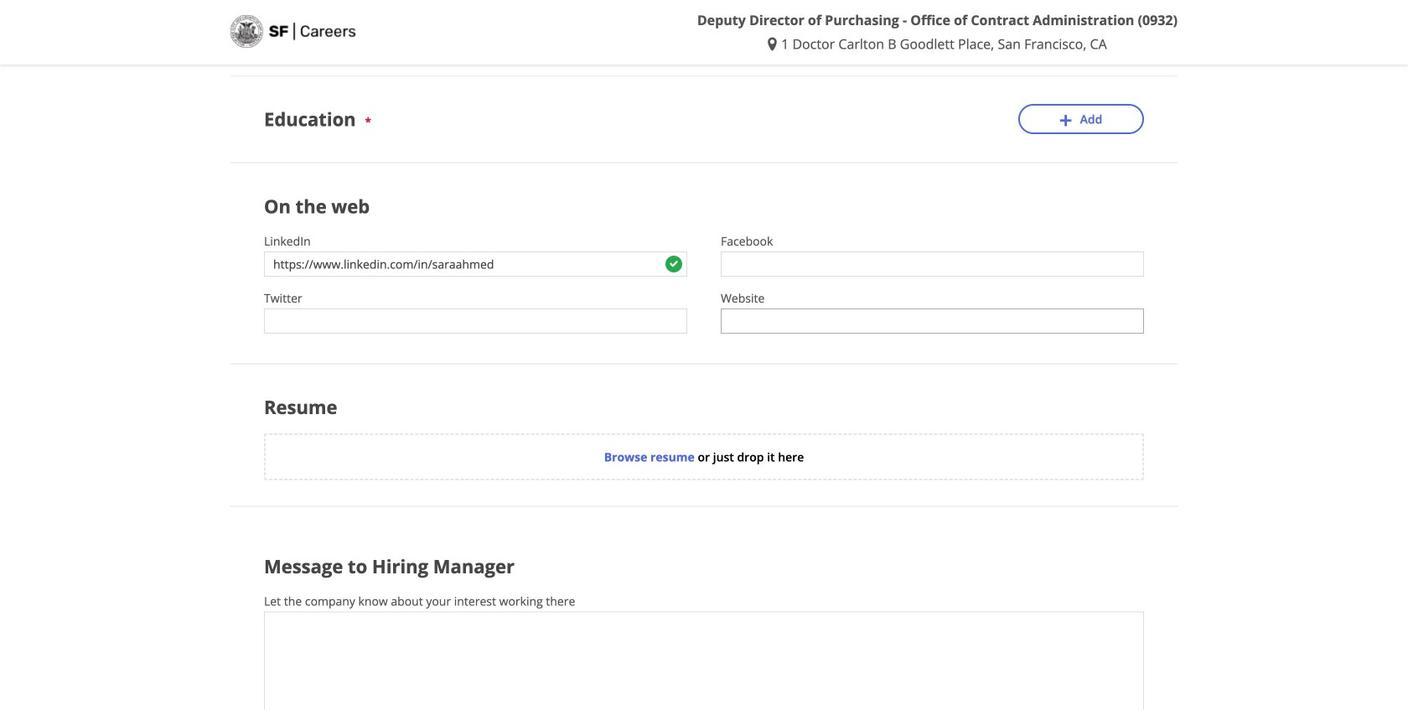 Task type: describe. For each thing, give the bounding box(es) containing it.
location image
[[768, 37, 782, 51]]

city and county of san francisco logo image
[[231, 15, 356, 48]]



